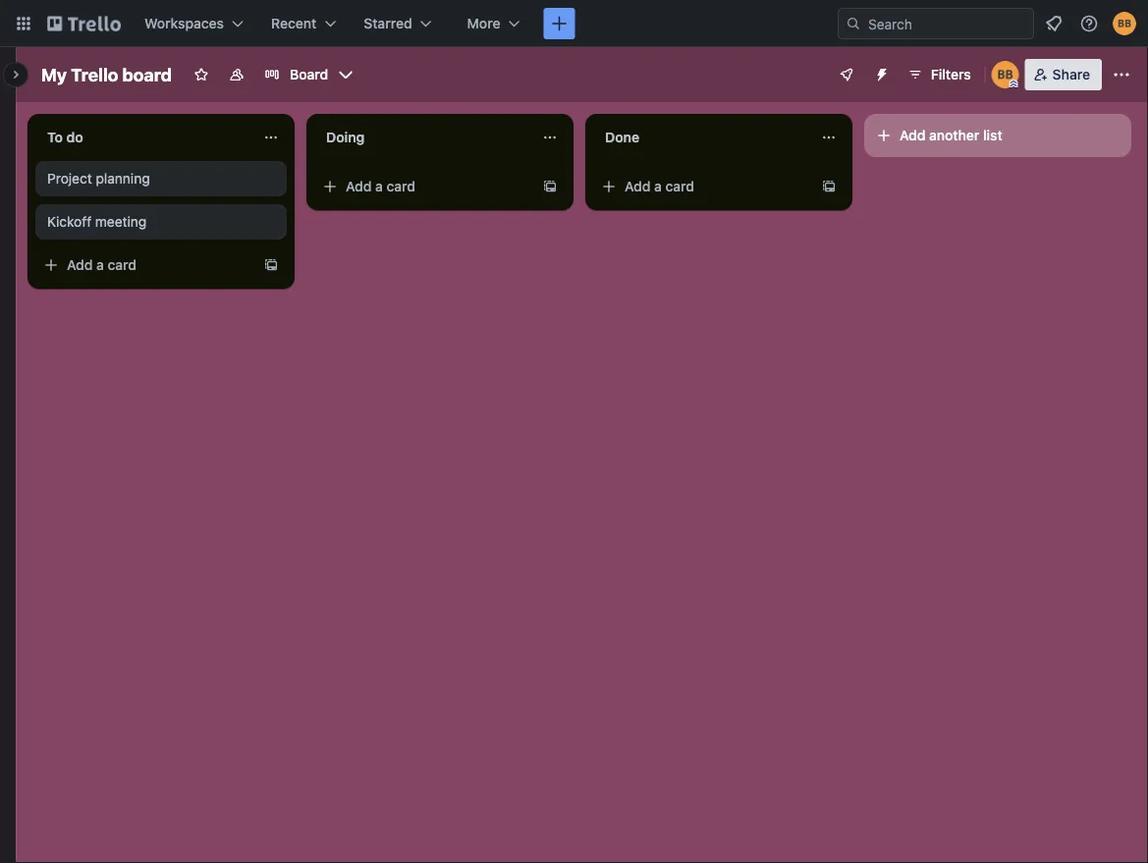 Task type: locate. For each thing, give the bounding box(es) containing it.
a
[[376, 178, 383, 195], [655, 178, 662, 195], [96, 257, 104, 273]]

2 horizontal spatial add a card button
[[594, 171, 814, 202]]

add a card for done
[[625, 178, 695, 195]]

2 horizontal spatial card
[[666, 178, 695, 195]]

Board name text field
[[31, 59, 182, 90]]

create from template… image
[[542, 179, 558, 195], [822, 179, 837, 195], [263, 257, 279, 273]]

add a card down done
[[625, 178, 695, 195]]

1 horizontal spatial create from template… image
[[542, 179, 558, 195]]

0 horizontal spatial create from template… image
[[263, 257, 279, 273]]

create from template… image for doing
[[542, 179, 558, 195]]

project
[[47, 171, 92, 187]]

list
[[984, 127, 1003, 143]]

trello
[[71, 64, 118, 85]]

add down doing
[[346, 178, 372, 195]]

add another list button
[[865, 114, 1132, 157]]

0 horizontal spatial bob builder (bobbuilder40) image
[[992, 61, 1020, 88]]

add a card
[[346, 178, 416, 195], [625, 178, 695, 195], [67, 257, 137, 273]]

add a card button
[[314, 171, 535, 202], [594, 171, 814, 202], [35, 250, 256, 281]]

bob builder (bobbuilder40) image right filters
[[992, 61, 1020, 88]]

add
[[900, 127, 926, 143], [346, 178, 372, 195], [625, 178, 651, 195], [67, 257, 93, 273]]

search image
[[846, 16, 862, 31]]

bob builder (bobbuilder40) image right 'open information menu' image
[[1113, 12, 1137, 35]]

my trello board
[[41, 64, 172, 85]]

0 vertical spatial bob builder (bobbuilder40) image
[[1113, 12, 1137, 35]]

planning
[[96, 171, 150, 187]]

bob builder (bobbuilder40) image
[[1113, 12, 1137, 35], [992, 61, 1020, 88]]

1 horizontal spatial add a card button
[[314, 171, 535, 202]]

add a card down doing
[[346, 178, 416, 195]]

card
[[387, 178, 416, 195], [666, 178, 695, 195], [108, 257, 137, 273]]

1 horizontal spatial add a card
[[346, 178, 416, 195]]

1 horizontal spatial bob builder (bobbuilder40) image
[[1113, 12, 1137, 35]]

card down doing text box
[[387, 178, 416, 195]]

card down the "done" text field
[[666, 178, 695, 195]]

1 horizontal spatial card
[[387, 178, 416, 195]]

add a card button for doing
[[314, 171, 535, 202]]

project planning
[[47, 171, 150, 187]]

board
[[122, 64, 172, 85]]

add a card button down kickoff meeting link
[[35, 250, 256, 281]]

a down doing text box
[[376, 178, 383, 195]]

star or unstar board image
[[194, 67, 209, 83]]

2 horizontal spatial add a card
[[625, 178, 695, 195]]

2 horizontal spatial create from template… image
[[822, 179, 837, 195]]

a down kickoff meeting on the top left of page
[[96, 257, 104, 273]]

a down the "done" text field
[[655, 178, 662, 195]]

card down meeting
[[108, 257, 137, 273]]

add a card button down the "done" text field
[[594, 171, 814, 202]]

add a card down kickoff meeting on the top left of page
[[67, 257, 137, 273]]

doing
[[326, 129, 365, 145]]

add down kickoff
[[67, 257, 93, 273]]

to
[[47, 129, 63, 145]]

1 horizontal spatial a
[[376, 178, 383, 195]]

filters button
[[902, 59, 978, 90]]

card for done
[[666, 178, 695, 195]]

0 horizontal spatial add a card button
[[35, 250, 256, 281]]

card for doing
[[387, 178, 416, 195]]

1 vertical spatial bob builder (bobbuilder40) image
[[992, 61, 1020, 88]]

0 horizontal spatial add a card
[[67, 257, 137, 273]]

filters
[[931, 66, 972, 83]]

add down done
[[625, 178, 651, 195]]

bob builder (bobbuilder40) image inside the primary element
[[1113, 12, 1137, 35]]

Done text field
[[594, 122, 810, 153]]

add a card button down doing text box
[[314, 171, 535, 202]]

this member is an admin of this board. image
[[1010, 80, 1019, 88]]

2 horizontal spatial a
[[655, 178, 662, 195]]

workspaces button
[[133, 8, 256, 39]]

board
[[290, 66, 328, 83]]

share button
[[1026, 59, 1103, 90]]

open information menu image
[[1080, 14, 1100, 33]]

show menu image
[[1112, 65, 1132, 85]]

done
[[605, 129, 640, 145]]

0 horizontal spatial card
[[108, 257, 137, 273]]

0 horizontal spatial a
[[96, 257, 104, 273]]

primary element
[[0, 0, 1149, 47]]

more button
[[456, 8, 532, 39]]

add for done
[[625, 178, 651, 195]]



Task type: vqa. For each thing, say whether or not it's contained in the screenshot.
bottommost Bob Builder (bobbuilder40) icon
yes



Task type: describe. For each thing, give the bounding box(es) containing it.
recent button
[[259, 8, 348, 39]]

meeting
[[95, 214, 147, 230]]

share
[[1053, 66, 1091, 83]]

0 notifications image
[[1043, 12, 1066, 35]]

automation image
[[867, 59, 894, 86]]

kickoff meeting link
[[47, 212, 275, 232]]

add another list
[[900, 127, 1003, 143]]

Doing text field
[[314, 122, 531, 153]]

Search field
[[862, 9, 1034, 38]]

back to home image
[[47, 8, 121, 39]]

board button
[[256, 59, 362, 90]]

add a card for doing
[[346, 178, 416, 195]]

add a card button for to do
[[35, 250, 256, 281]]

starred button
[[352, 8, 444, 39]]

create from template… image for to do
[[263, 257, 279, 273]]

add for doing
[[346, 178, 372, 195]]

to do
[[47, 129, 83, 145]]

card for to do
[[108, 257, 137, 273]]

recent
[[271, 15, 317, 31]]

add for to do
[[67, 257, 93, 273]]

kickoff
[[47, 214, 92, 230]]

power ups image
[[839, 67, 855, 83]]

create from template… image for done
[[822, 179, 837, 195]]

more
[[467, 15, 501, 31]]

do
[[66, 129, 83, 145]]

a for doing
[[376, 178, 383, 195]]

kickoff meeting
[[47, 214, 147, 230]]

starred
[[364, 15, 412, 31]]

a for done
[[655, 178, 662, 195]]

add a card button for done
[[594, 171, 814, 202]]

workspaces
[[144, 15, 224, 31]]

create board or workspace image
[[550, 14, 569, 33]]

a for to do
[[96, 257, 104, 273]]

To do text field
[[35, 122, 252, 153]]

add a card for to do
[[67, 257, 137, 273]]

another
[[930, 127, 980, 143]]

workspace visible image
[[229, 67, 245, 83]]

my
[[41, 64, 67, 85]]

project planning link
[[47, 169, 275, 189]]

add left another
[[900, 127, 926, 143]]



